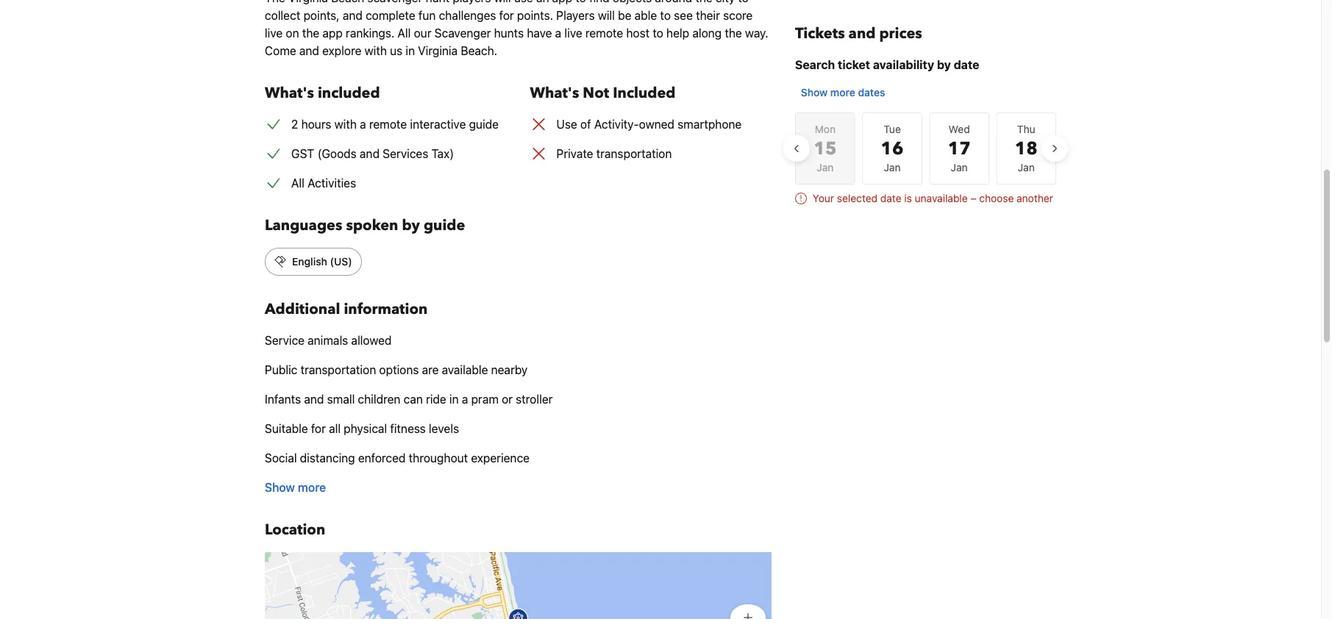 Task type: describe. For each thing, give the bounding box(es) containing it.
an
[[536, 0, 549, 5]]

search
[[795, 58, 835, 72]]

explore
[[322, 44, 362, 58]]

16
[[881, 136, 904, 161]]

show more dates
[[801, 86, 885, 99]]

owned
[[639, 117, 675, 131]]

hunt
[[426, 0, 450, 5]]

more for show more dates
[[831, 86, 855, 99]]

the virginia beach scavenger hunt players will use an app to find objects around the city to collect points, and complete fun challenges for points. players will be able to see their score live on the app rankings. all our scavenger hunts have a live remote host to help along the way. come and explore with us in virginia beach.
[[265, 0, 769, 58]]

points.
[[517, 8, 553, 22]]

0 vertical spatial virginia
[[288, 0, 328, 5]]

availability
[[873, 58, 934, 72]]

tickets
[[795, 24, 845, 44]]

suitable
[[265, 422, 308, 436]]

selected
[[837, 192, 878, 205]]

15
[[814, 136, 837, 161]]

challenges
[[439, 8, 496, 22]]

collect
[[265, 8, 300, 22]]

dates
[[858, 86, 885, 99]]

more for show more
[[298, 481, 326, 495]]

another
[[1017, 192, 1053, 205]]

experience
[[471, 451, 530, 465]]

search ticket availability by date
[[795, 58, 980, 72]]

activities
[[308, 176, 356, 190]]

host
[[626, 26, 650, 40]]

to up score
[[738, 0, 749, 5]]

1 vertical spatial a
[[360, 117, 366, 131]]

with inside 'the virginia beach scavenger hunt players will use an app to find objects around the city to collect points, and complete fun challenges for points. players will be able to see their score live on the app rankings. all our scavenger hunts have a live remote host to help along the way. come and explore with us in virginia beach.'
[[365, 44, 387, 58]]

to up players
[[576, 0, 586, 5]]

2 hours with a remote interactive guide
[[291, 117, 499, 131]]

0 horizontal spatial the
[[302, 26, 319, 40]]

0 horizontal spatial app
[[323, 26, 343, 40]]

and right come
[[299, 44, 319, 58]]

show for show more
[[265, 481, 295, 495]]

included
[[613, 83, 676, 103]]

find
[[589, 0, 610, 5]]

ride
[[426, 392, 446, 406]]

tue 16 jan
[[881, 123, 904, 174]]

remote inside 'the virginia beach scavenger hunt players will use an app to find objects around the city to collect points, and complete fun challenges for points. players will be able to see their score live on the app rankings. all our scavenger hunts have a live remote host to help along the way. come and explore with us in virginia beach.'
[[586, 26, 623, 40]]

information
[[344, 299, 428, 320]]

your selected date is unavailable – choose another
[[813, 192, 1053, 205]]

social
[[265, 451, 297, 465]]

options
[[379, 363, 419, 377]]

your
[[813, 192, 834, 205]]

1 horizontal spatial app
[[552, 0, 572, 5]]

way.
[[745, 26, 769, 40]]

spoken
[[346, 216, 398, 236]]

service
[[265, 334, 305, 348]]

2 horizontal spatial the
[[725, 26, 742, 40]]

additional information
[[265, 299, 428, 320]]

points,
[[304, 8, 340, 22]]

is
[[904, 192, 912, 205]]

what's not included
[[530, 83, 676, 103]]

fitness
[[390, 422, 426, 436]]

infants and small children can ride in a pram or stroller
[[265, 392, 553, 406]]

0 horizontal spatial date
[[881, 192, 902, 205]]

infants
[[265, 392, 301, 406]]

see
[[674, 8, 693, 22]]

jan for 15
[[817, 161, 834, 174]]

english (us)
[[292, 256, 352, 268]]

jan for 17
[[951, 161, 968, 174]]

physical
[[344, 422, 387, 436]]

what's included
[[265, 83, 380, 103]]

wed
[[949, 123, 970, 135]]

around
[[655, 0, 692, 5]]

transportation for public
[[301, 363, 376, 377]]

not
[[583, 83, 609, 103]]

the
[[265, 0, 285, 5]]

hours
[[301, 117, 331, 131]]

all activities
[[291, 176, 356, 190]]

nearby
[[491, 363, 528, 377]]

2
[[291, 117, 298, 131]]

18
[[1015, 136, 1038, 161]]

smartphone
[[678, 117, 742, 131]]

languages spoken by guide
[[265, 216, 465, 236]]

1 vertical spatial guide
[[424, 216, 465, 236]]

0 horizontal spatial all
[[291, 176, 305, 190]]

0 vertical spatial guide
[[469, 117, 499, 131]]

enforced
[[358, 451, 406, 465]]

animals
[[308, 334, 348, 348]]

able
[[635, 8, 657, 22]]

interactive
[[410, 117, 466, 131]]

allowed
[[351, 334, 392, 348]]

1 vertical spatial in
[[449, 392, 459, 406]]

1 vertical spatial with
[[334, 117, 357, 131]]

suitable for all physical fitness levels
[[265, 422, 459, 436]]

hunts
[[494, 26, 524, 40]]

what's for what's not included
[[530, 83, 579, 103]]

transportation for private
[[596, 147, 672, 161]]

throughout
[[409, 451, 468, 465]]

1 horizontal spatial the
[[696, 0, 713, 5]]

tax)
[[432, 147, 454, 161]]

map region
[[117, 489, 870, 619]]

stroller
[[516, 392, 553, 406]]

of
[[580, 117, 591, 131]]

complete
[[366, 8, 415, 22]]

public transportation options are available nearby
[[265, 363, 528, 377]]

0 horizontal spatial remote
[[369, 117, 407, 131]]

show more button
[[265, 479, 326, 497]]

location
[[265, 520, 325, 540]]

children
[[358, 392, 401, 406]]



Task type: vqa. For each thing, say whether or not it's contained in the screenshot.
Players
yes



Task type: locate. For each thing, give the bounding box(es) containing it.
1 vertical spatial virginia
[[418, 44, 458, 58]]

and right '(goods'
[[360, 147, 380, 161]]

show more
[[265, 481, 326, 495]]

players
[[556, 8, 595, 22]]

jan inside tue 16 jan
[[884, 161, 901, 174]]

what's up 2
[[265, 83, 314, 103]]

1 vertical spatial by
[[402, 216, 420, 236]]

more
[[831, 86, 855, 99], [298, 481, 326, 495]]

show down search in the right of the page
[[801, 86, 828, 99]]

more left dates
[[831, 86, 855, 99]]

small
[[327, 392, 355, 406]]

to down around
[[660, 8, 671, 22]]

or
[[502, 392, 513, 406]]

and down 'beach'
[[343, 8, 363, 22]]

by right the spoken
[[402, 216, 420, 236]]

fun
[[419, 8, 436, 22]]

public
[[265, 363, 298, 377]]

pram
[[471, 392, 499, 406]]

available
[[442, 363, 488, 377]]

jan down 17
[[951, 161, 968, 174]]

live
[[265, 26, 283, 40], [565, 26, 582, 40]]

1 horizontal spatial show
[[801, 86, 828, 99]]

0 horizontal spatial what's
[[265, 83, 314, 103]]

more inside show more dates button
[[831, 86, 855, 99]]

languages
[[265, 216, 342, 236]]

mon 15 jan
[[814, 123, 837, 174]]

for inside 'the virginia beach scavenger hunt players will use an app to find objects around the city to collect points, and complete fun challenges for points. players will be able to see their score live on the app rankings. all our scavenger hunts have a live remote host to help along the way. come and explore with us in virginia beach.'
[[499, 8, 514, 22]]

1 horizontal spatial what's
[[530, 83, 579, 103]]

0 horizontal spatial for
[[311, 422, 326, 436]]

1 horizontal spatial date
[[954, 58, 980, 72]]

more down distancing
[[298, 481, 326, 495]]

1 horizontal spatial with
[[365, 44, 387, 58]]

private
[[557, 147, 593, 161]]

1 live from the left
[[265, 26, 283, 40]]

1 jan from the left
[[817, 161, 834, 174]]

guide right interactive
[[469, 117, 499, 131]]

1 horizontal spatial by
[[937, 58, 951, 72]]

the up 'their'
[[696, 0, 713, 5]]

region containing 15
[[783, 106, 1068, 191]]

what's for what's included
[[265, 83, 314, 103]]

1 horizontal spatial live
[[565, 26, 582, 40]]

transportation up small
[[301, 363, 376, 377]]

show
[[801, 86, 828, 99], [265, 481, 295, 495]]

will down find
[[598, 8, 615, 22]]

live down players
[[565, 26, 582, 40]]

gst
[[291, 147, 314, 161]]

1 horizontal spatial a
[[462, 392, 468, 406]]

date left is
[[881, 192, 902, 205]]

0 vertical spatial for
[[499, 8, 514, 22]]

activity-
[[594, 117, 639, 131]]

0 horizontal spatial by
[[402, 216, 420, 236]]

0 vertical spatial more
[[831, 86, 855, 99]]

show down social
[[265, 481, 295, 495]]

levels
[[429, 422, 459, 436]]

will left use
[[494, 0, 511, 5]]

1 horizontal spatial more
[[831, 86, 855, 99]]

0 horizontal spatial show
[[265, 481, 295, 495]]

tue
[[884, 123, 901, 135]]

all left our
[[398, 26, 411, 40]]

app up explore in the left of the page
[[323, 26, 343, 40]]

social distancing enforced throughout experience
[[265, 451, 530, 465]]

date right availability
[[954, 58, 980, 72]]

additional
[[265, 299, 340, 320]]

(us)
[[330, 256, 352, 268]]

in inside 'the virginia beach scavenger hunt players will use an app to find objects around the city to collect points, and complete fun challenges for points. players will be able to see their score live on the app rankings. all our scavenger hunts have a live remote host to help along the way. come and explore with us in virginia beach.'
[[406, 44, 415, 58]]

transportation down use of activity-owned smartphone
[[596, 147, 672, 161]]

included
[[318, 83, 380, 103]]

service animals allowed
[[265, 334, 392, 348]]

0 horizontal spatial will
[[494, 0, 511, 5]]

0 vertical spatial a
[[555, 26, 562, 40]]

(goods
[[317, 147, 357, 161]]

rankings.
[[346, 26, 395, 40]]

a right have
[[555, 26, 562, 40]]

0 horizontal spatial live
[[265, 26, 283, 40]]

0 horizontal spatial more
[[298, 481, 326, 495]]

jan inside thu 18 jan
[[1018, 161, 1035, 174]]

jan for 18
[[1018, 161, 1035, 174]]

0 horizontal spatial guide
[[424, 216, 465, 236]]

english
[[292, 256, 327, 268]]

the down score
[[725, 26, 742, 40]]

a inside 'the virginia beach scavenger hunt players will use an app to find objects around the city to collect points, and complete fun challenges for points. players will be able to see their score live on the app rankings. all our scavenger hunts have a live remote host to help along the way. come and explore with us in virginia beach.'
[[555, 26, 562, 40]]

all down gst at the top
[[291, 176, 305, 190]]

thu 18 jan
[[1015, 123, 1038, 174]]

choose
[[979, 192, 1014, 205]]

jan down 15
[[817, 161, 834, 174]]

region
[[783, 106, 1068, 191]]

virginia up the "points,"
[[288, 0, 328, 5]]

virginia down our
[[418, 44, 458, 58]]

show for show more dates
[[801, 86, 828, 99]]

city
[[716, 0, 735, 5]]

1 horizontal spatial remote
[[586, 26, 623, 40]]

0 vertical spatial transportation
[[596, 147, 672, 161]]

gst (goods and services tax)
[[291, 147, 454, 161]]

0 vertical spatial by
[[937, 58, 951, 72]]

use
[[514, 0, 533, 5]]

jan down 16
[[884, 161, 901, 174]]

1 horizontal spatial guide
[[469, 117, 499, 131]]

1 vertical spatial app
[[323, 26, 343, 40]]

2 live from the left
[[565, 26, 582, 40]]

are
[[422, 363, 439, 377]]

to
[[576, 0, 586, 5], [738, 0, 749, 5], [660, 8, 671, 22], [653, 26, 663, 40]]

2 vertical spatial a
[[462, 392, 468, 406]]

score
[[723, 8, 753, 22]]

all inside 'the virginia beach scavenger hunt players will use an app to find objects around the city to collect points, and complete fun challenges for points. players will be able to see their score live on the app rankings. all our scavenger hunts have a live remote host to help along the way. come and explore with us in virginia beach.'
[[398, 26, 411, 40]]

what's
[[265, 83, 314, 103], [530, 83, 579, 103]]

guide down the tax) in the left top of the page
[[424, 216, 465, 236]]

with
[[365, 44, 387, 58], [334, 117, 357, 131]]

what's up use
[[530, 83, 579, 103]]

1 vertical spatial date
[[881, 192, 902, 205]]

0 vertical spatial date
[[954, 58, 980, 72]]

remote
[[586, 26, 623, 40], [369, 117, 407, 131]]

1 vertical spatial transportation
[[301, 363, 376, 377]]

ticket
[[838, 58, 870, 72]]

1 horizontal spatial in
[[449, 392, 459, 406]]

0 horizontal spatial in
[[406, 44, 415, 58]]

remote down be
[[586, 26, 623, 40]]

0 horizontal spatial virginia
[[288, 0, 328, 5]]

a up gst (goods and services tax)
[[360, 117, 366, 131]]

1 vertical spatial show
[[265, 481, 295, 495]]

the right the on
[[302, 26, 319, 40]]

for left all
[[311, 422, 326, 436]]

1 vertical spatial more
[[298, 481, 326, 495]]

0 horizontal spatial a
[[360, 117, 366, 131]]

use of activity-owned smartphone
[[557, 117, 742, 131]]

jan inside mon 15 jan
[[817, 161, 834, 174]]

1 horizontal spatial virginia
[[418, 44, 458, 58]]

0 vertical spatial in
[[406, 44, 415, 58]]

0 vertical spatial will
[[494, 0, 511, 5]]

2 jan from the left
[[884, 161, 901, 174]]

1 vertical spatial all
[[291, 176, 305, 190]]

services
[[383, 147, 428, 161]]

for up hunts
[[499, 8, 514, 22]]

scavenger
[[435, 26, 491, 40]]

1 vertical spatial will
[[598, 8, 615, 22]]

1 vertical spatial for
[[311, 422, 326, 436]]

2 what's from the left
[[530, 83, 579, 103]]

0 vertical spatial remote
[[586, 26, 623, 40]]

0 horizontal spatial transportation
[[301, 363, 376, 377]]

thu
[[1017, 123, 1036, 135]]

in
[[406, 44, 415, 58], [449, 392, 459, 406]]

jan
[[817, 161, 834, 174], [884, 161, 901, 174], [951, 161, 968, 174], [1018, 161, 1035, 174]]

unavailable
[[915, 192, 968, 205]]

0 vertical spatial all
[[398, 26, 411, 40]]

1 horizontal spatial all
[[398, 26, 411, 40]]

more inside show more button
[[298, 481, 326, 495]]

with right hours
[[334, 117, 357, 131]]

tickets and prices
[[795, 24, 922, 44]]

beach
[[331, 0, 364, 5]]

jan down 18
[[1018, 161, 1035, 174]]

with down rankings.
[[365, 44, 387, 58]]

date
[[954, 58, 980, 72], [881, 192, 902, 205]]

and
[[343, 8, 363, 22], [849, 24, 876, 44], [299, 44, 319, 58], [360, 147, 380, 161], [304, 392, 324, 406]]

2 horizontal spatial a
[[555, 26, 562, 40]]

use
[[557, 117, 577, 131]]

4 jan from the left
[[1018, 161, 1035, 174]]

1 what's from the left
[[265, 83, 314, 103]]

by right availability
[[937, 58, 951, 72]]

beach.
[[461, 44, 497, 58]]

objects
[[613, 0, 652, 5]]

in right us
[[406, 44, 415, 58]]

can
[[404, 392, 423, 406]]

prices
[[879, 24, 922, 44]]

all
[[329, 422, 341, 436]]

0 vertical spatial app
[[552, 0, 572, 5]]

–
[[971, 192, 977, 205]]

jan for 16
[[884, 161, 901, 174]]

by
[[937, 58, 951, 72], [402, 216, 420, 236]]

scavenger
[[367, 0, 423, 5]]

0 vertical spatial show
[[801, 86, 828, 99]]

1 horizontal spatial transportation
[[596, 147, 672, 161]]

come
[[265, 44, 296, 58]]

1 vertical spatial remote
[[369, 117, 407, 131]]

jan inside wed 17 jan
[[951, 161, 968, 174]]

us
[[390, 44, 403, 58]]

players
[[453, 0, 491, 5]]

help
[[667, 26, 689, 40]]

3 jan from the left
[[951, 161, 968, 174]]

0 horizontal spatial with
[[334, 117, 357, 131]]

and up ticket
[[849, 24, 876, 44]]

1 horizontal spatial for
[[499, 8, 514, 22]]

in right ride
[[449, 392, 459, 406]]

and left small
[[304, 392, 324, 406]]

17
[[948, 136, 971, 161]]

live left the on
[[265, 26, 283, 40]]

app up players
[[552, 0, 572, 5]]

1 horizontal spatial will
[[598, 8, 615, 22]]

to left help
[[653, 26, 663, 40]]

0 vertical spatial with
[[365, 44, 387, 58]]

remote up gst (goods and services tax)
[[369, 117, 407, 131]]

private transportation
[[557, 147, 672, 161]]

a left pram
[[462, 392, 468, 406]]



